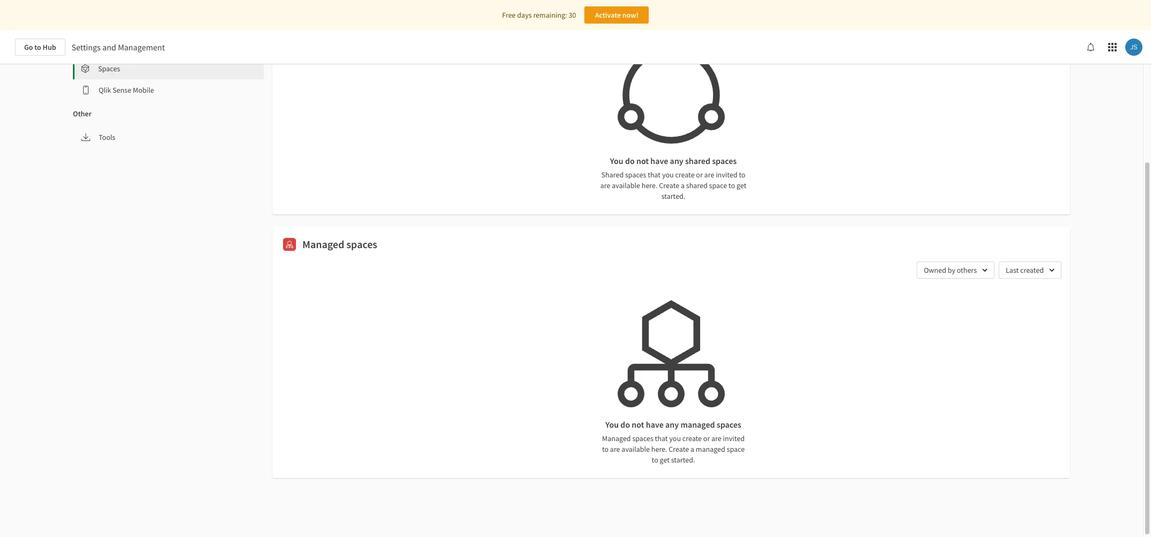 Task type: locate. For each thing, give the bounding box(es) containing it.
invited inside you do not have any managed spaces managed spaces that you create or are invited to are available here. create a managed space to get started.
[[723, 434, 745, 444]]

1 vertical spatial do
[[621, 419, 630, 430]]

space inside you do not have any managed spaces managed spaces that you create or are invited to are available here. create a managed space to get started.
[[727, 445, 745, 454]]

a for managed
[[691, 445, 695, 454]]

create
[[675, 170, 695, 180], [683, 434, 702, 444]]

free days remaining: 30
[[502, 10, 576, 20]]

not inside "you do not have any shared spaces shared spaces that you create or are invited to are available here. create a shared space to get started."
[[637, 156, 649, 166]]

get for shared
[[737, 181, 747, 190]]

other
[[73, 109, 92, 119]]

get inside "you do not have any shared spaces shared spaces that you create or are invited to are available here. create a shared space to get started."
[[737, 181, 747, 190]]

0 vertical spatial managed
[[302, 238, 344, 251]]

here. inside "you do not have any shared spaces shared spaces that you create or are invited to are available here. create a shared space to get started."
[[642, 181, 658, 190]]

last created element
[[1006, 265, 1044, 275]]

0 vertical spatial that
[[648, 170, 661, 180]]

1 vertical spatial space
[[727, 445, 745, 454]]

you inside you do not have any managed spaces managed spaces that you create or are invited to are available here. create a managed space to get started.
[[669, 434, 681, 444]]

do inside you do not have any managed spaces managed spaces that you create or are invited to are available here. create a managed space to get started.
[[621, 419, 630, 430]]

qlik
[[99, 85, 111, 95]]

hub
[[43, 42, 56, 52]]

1 vertical spatial create
[[683, 434, 702, 444]]

any for shared
[[670, 156, 684, 166]]

1 vertical spatial a
[[691, 445, 695, 454]]

1 horizontal spatial or
[[704, 434, 710, 444]]

any inside you do not have any managed spaces managed spaces that you create or are invited to are available here. create a managed space to get started.
[[666, 419, 679, 430]]

have inside you do not have any managed spaces managed spaces that you create or are invited to are available here. create a managed space to get started.
[[646, 419, 664, 430]]

managed
[[681, 419, 715, 430], [696, 445, 726, 454]]

1 horizontal spatial a
[[691, 445, 695, 454]]

that inside you do not have any managed spaces managed spaces that you create or are invited to are available here. create a managed space to get started.
[[655, 434, 668, 444]]

that for managed
[[655, 434, 668, 444]]

you for you do not have any shared spaces
[[610, 156, 624, 166]]

invited inside "you do not have any shared spaces shared spaces that you create or are invited to are available here. create a shared space to get started."
[[716, 170, 738, 180]]

or inside "you do not have any shared spaces shared spaces that you create or are invited to are available here. create a shared space to get started."
[[696, 170, 703, 180]]

a inside you do not have any managed spaces managed spaces that you create or are invited to are available here. create a managed space to get started.
[[691, 445, 695, 454]]

any for managed
[[666, 419, 679, 430]]

invited for you do not have any shared spaces
[[716, 170, 738, 180]]

have
[[651, 156, 668, 166], [646, 419, 664, 430]]

create inside you do not have any managed spaces managed spaces that you create or are invited to are available here. create a managed space to get started.
[[669, 445, 689, 454]]

0 vertical spatial get
[[737, 181, 747, 190]]

you
[[662, 170, 674, 180], [669, 434, 681, 444]]

that inside "you do not have any shared spaces shared spaces that you create or are invited to are available here. create a shared space to get started."
[[648, 170, 661, 180]]

0 vertical spatial not
[[637, 156, 649, 166]]

you inside "you do not have any shared spaces shared spaces that you create or are invited to are available here. create a shared space to get started."
[[610, 156, 624, 166]]

0 vertical spatial create
[[659, 181, 680, 190]]

days
[[517, 10, 532, 20]]

now!
[[623, 10, 639, 20]]

0 vertical spatial started.
[[662, 191, 686, 201]]

not inside you do not have any managed spaces managed spaces that you create or are invited to are available here. create a managed space to get started.
[[632, 419, 644, 430]]

go to hub
[[24, 42, 56, 52]]

1 vertical spatial here.
[[652, 445, 667, 454]]

jacob simon image
[[1126, 39, 1143, 56]]

1 vertical spatial you
[[606, 419, 619, 430]]

0 horizontal spatial a
[[681, 181, 685, 190]]

0 vertical spatial or
[[696, 170, 703, 180]]

managed spaces
[[302, 238, 377, 251]]

create for managed
[[669, 445, 689, 454]]

do
[[625, 156, 635, 166], [621, 419, 630, 430]]

0 vertical spatial any
[[670, 156, 684, 166]]

1 vertical spatial started.
[[671, 455, 695, 465]]

create for shared
[[675, 170, 695, 180]]

create inside "you do not have any shared spaces shared spaces that you create or are invited to are available here. create a shared space to get started."
[[675, 170, 695, 180]]

0 vertical spatial invited
[[716, 170, 738, 180]]

managed
[[302, 238, 344, 251], [602, 434, 631, 444]]

1 vertical spatial or
[[704, 434, 710, 444]]

create inside "you do not have any shared spaces shared spaces that you create or are invited to are available here. create a shared space to get started."
[[659, 181, 680, 190]]

are
[[705, 170, 715, 180], [601, 181, 611, 190], [712, 434, 722, 444], [610, 445, 620, 454]]

not for you do not have any managed spaces
[[632, 419, 644, 430]]

any
[[670, 156, 684, 166], [666, 419, 679, 430]]

any inside "you do not have any shared spaces shared spaces that you create or are invited to are available here. create a shared space to get started."
[[670, 156, 684, 166]]

do for you do not have any managed spaces
[[621, 419, 630, 430]]

0 horizontal spatial or
[[696, 170, 703, 180]]

1 vertical spatial invited
[[723, 434, 745, 444]]

have inside "you do not have any shared spaces shared spaces that you create or are invited to are available here. create a shared space to get started."
[[651, 156, 668, 166]]

not
[[637, 156, 649, 166], [632, 419, 644, 430]]

1 vertical spatial managed
[[602, 434, 631, 444]]

0 vertical spatial space
[[709, 181, 727, 190]]

started. inside you do not have any managed spaces managed spaces that you create or are invited to are available here. create a managed space to get started.
[[671, 455, 695, 465]]

available for you do not have any shared spaces
[[612, 181, 640, 190]]

0 horizontal spatial managed
[[302, 238, 344, 251]]

do for you do not have any shared spaces
[[625, 156, 635, 166]]

available
[[612, 181, 640, 190], [622, 445, 650, 454]]

a
[[681, 181, 685, 190], [691, 445, 695, 454]]

1 vertical spatial not
[[632, 419, 644, 430]]

0 vertical spatial you
[[610, 156, 624, 166]]

space
[[709, 181, 727, 190], [727, 445, 745, 454]]

you inside you do not have any managed spaces managed spaces that you create or are invited to are available here. create a managed space to get started.
[[606, 419, 619, 430]]

0 vertical spatial have
[[651, 156, 668, 166]]

here. for shared
[[642, 181, 658, 190]]

1 vertical spatial that
[[655, 434, 668, 444]]

1 vertical spatial have
[[646, 419, 664, 430]]

get inside you do not have any managed spaces managed spaces that you create or are invited to are available here. create a managed space to get started.
[[660, 455, 670, 465]]

available inside "you do not have any shared spaces shared spaces that you create or are invited to are available here. create a shared space to get started."
[[612, 181, 640, 190]]

0 vertical spatial do
[[625, 156, 635, 166]]

get
[[737, 181, 747, 190], [660, 455, 670, 465]]

that
[[648, 170, 661, 180], [655, 434, 668, 444]]

by
[[948, 265, 956, 275]]

space for you do not have any managed spaces
[[727, 445, 745, 454]]

1 horizontal spatial get
[[737, 181, 747, 190]]

to
[[34, 42, 41, 52], [739, 170, 746, 180], [729, 181, 735, 190], [602, 445, 609, 454], [652, 455, 658, 465]]

you do not have any shared spaces shared spaces that you create or are invited to are available here. create a shared space to get started.
[[601, 156, 747, 201]]

a inside "you do not have any shared spaces shared spaces that you create or are invited to are available here. create a shared space to get started."
[[681, 181, 685, 190]]

1 vertical spatial you
[[669, 434, 681, 444]]

1 vertical spatial get
[[660, 455, 670, 465]]

1 vertical spatial available
[[622, 445, 650, 454]]

create inside you do not have any managed spaces managed spaces that you create or are invited to are available here. create a managed space to get started.
[[683, 434, 702, 444]]

shared
[[685, 156, 711, 166], [686, 181, 708, 190]]

0 horizontal spatial get
[[660, 455, 670, 465]]

you for you do not have any managed spaces
[[606, 419, 619, 430]]

invited
[[716, 170, 738, 180], [723, 434, 745, 444]]

you inside "you do not have any shared spaces shared spaces that you create or are invited to are available here. create a shared space to get started."
[[662, 170, 674, 180]]

do inside "you do not have any shared spaces shared spaces that you create or are invited to are available here. create a shared space to get started."
[[625, 156, 635, 166]]

mobile
[[133, 85, 154, 95]]

space inside "you do not have any shared spaces shared spaces that you create or are invited to are available here. create a shared space to get started."
[[709, 181, 727, 190]]

1 vertical spatial create
[[669, 445, 689, 454]]

0 vertical spatial available
[[612, 181, 640, 190]]

spaces
[[712, 156, 737, 166], [625, 170, 646, 180], [347, 238, 377, 251], [717, 419, 742, 430], [633, 434, 654, 444]]

spaces
[[98, 64, 120, 73]]

here.
[[642, 181, 658, 190], [652, 445, 667, 454]]

create
[[659, 181, 680, 190], [669, 445, 689, 454]]

1 horizontal spatial managed
[[602, 434, 631, 444]]

create for shared
[[659, 181, 680, 190]]

or inside you do not have any managed spaces managed spaces that you create or are invited to are available here. create a managed space to get started.
[[704, 434, 710, 444]]

0 vertical spatial a
[[681, 181, 685, 190]]

30
[[569, 10, 576, 20]]

started. inside "you do not have any shared spaces shared spaces that you create or are invited to are available here. create a shared space to get started."
[[662, 191, 686, 201]]

or
[[696, 170, 703, 180], [704, 434, 710, 444]]

you
[[610, 156, 624, 166], [606, 419, 619, 430]]

available inside you do not have any managed spaces managed spaces that you create or are invited to are available here. create a managed space to get started.
[[622, 445, 650, 454]]

started.
[[662, 191, 686, 201], [671, 455, 695, 465]]

0 vertical spatial you
[[662, 170, 674, 180]]

1 vertical spatial any
[[666, 419, 679, 430]]

0 vertical spatial here.
[[642, 181, 658, 190]]

0 vertical spatial create
[[675, 170, 695, 180]]

here. inside you do not have any managed spaces managed spaces that you create or are invited to are available here. create a managed space to get started.
[[652, 445, 667, 454]]

managed spaces main content
[[0, 0, 1151, 537]]



Task type: describe. For each thing, give the bounding box(es) containing it.
and
[[102, 42, 116, 53]]

settings
[[72, 42, 101, 53]]

tools
[[99, 132, 115, 142]]

space for you do not have any shared spaces
[[709, 181, 727, 190]]

have for managed
[[646, 419, 664, 430]]

have for shared
[[651, 156, 668, 166]]

not for you do not have any shared spaces
[[637, 156, 649, 166]]

invited for you do not have any managed spaces
[[723, 434, 745, 444]]

go
[[24, 42, 33, 52]]

qlik sense mobile
[[99, 85, 154, 95]]

here. for managed
[[652, 445, 667, 454]]

shared
[[602, 170, 624, 180]]

started. for managed
[[671, 455, 695, 465]]

free
[[502, 10, 516, 20]]

others
[[957, 265, 977, 275]]

remaining:
[[533, 10, 567, 20]]

Last created field
[[999, 262, 1062, 279]]

owned
[[924, 265, 947, 275]]

activate now! link
[[585, 6, 649, 24]]

spaces link
[[75, 58, 264, 79]]

that for shared
[[648, 170, 661, 180]]

last created
[[1006, 265, 1044, 275]]

you do not have any managed spaces managed spaces that you create or are invited to are available here. create a managed space to get started.
[[602, 419, 745, 465]]

started. for shared
[[662, 191, 686, 201]]

get for managed
[[660, 455, 670, 465]]

created
[[1021, 265, 1044, 275]]

1 vertical spatial shared
[[686, 181, 708, 190]]

managed inside you do not have any managed spaces managed spaces that you create or are invited to are available here. create a managed space to get started.
[[602, 434, 631, 444]]

owned by others
[[924, 265, 977, 275]]

settings and management
[[72, 42, 165, 53]]

0 vertical spatial managed
[[681, 419, 715, 430]]

qlik sense mobile link
[[73, 79, 264, 101]]

Owned by others field
[[917, 262, 995, 279]]

last
[[1006, 265, 1019, 275]]

or for managed
[[704, 434, 710, 444]]

you for managed
[[669, 434, 681, 444]]

create for managed
[[683, 434, 702, 444]]

sense
[[113, 85, 131, 95]]

1 vertical spatial managed
[[696, 445, 726, 454]]

activate now!
[[595, 10, 639, 20]]

or for shared
[[696, 170, 703, 180]]

management
[[118, 42, 165, 53]]

you for shared
[[662, 170, 674, 180]]

available for you do not have any managed spaces
[[622, 445, 650, 454]]

a for shared
[[681, 181, 685, 190]]

0 vertical spatial shared
[[685, 156, 711, 166]]

tools link
[[73, 127, 264, 148]]

activate
[[595, 10, 621, 20]]

go to hub link
[[15, 39, 65, 56]]



Task type: vqa. For each thing, say whether or not it's contained in the screenshot.
Go to Hub
yes



